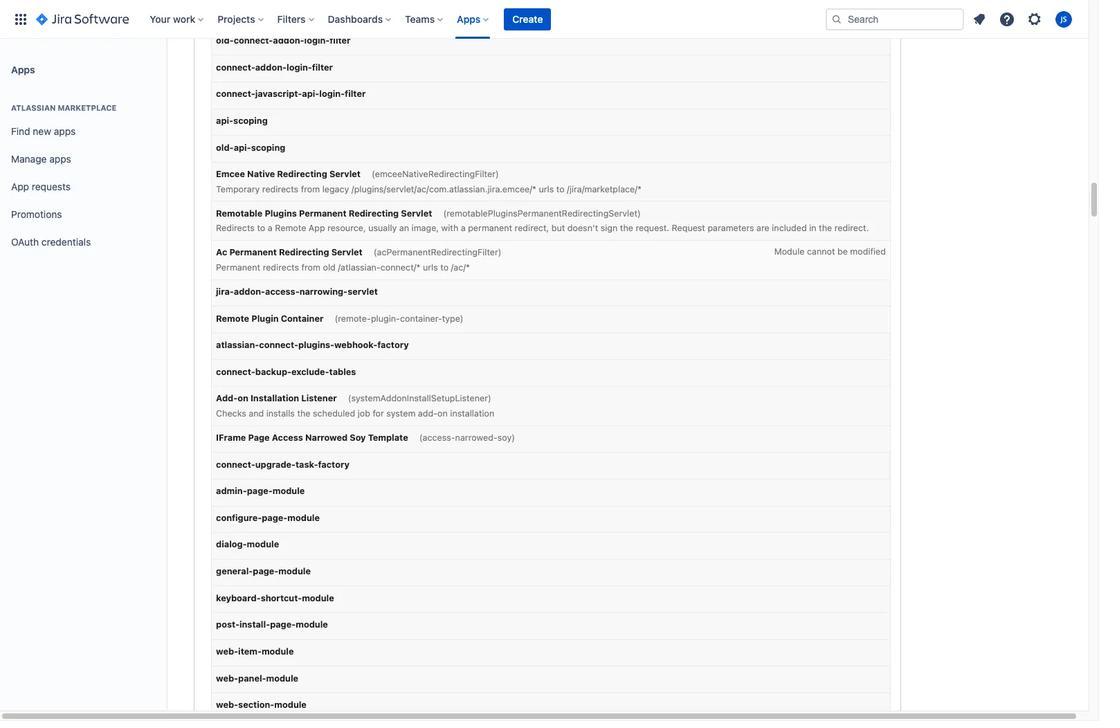 Task type: vqa. For each thing, say whether or not it's contained in the screenshot.
"Upgrade" button
no



Task type: locate. For each thing, give the bounding box(es) containing it.
be
[[838, 247, 848, 257]]

credentials
[[42, 236, 91, 248]]

(access-narrowed-soy)
[[420, 433, 515, 443]]

login- right the javascript- on the left of the page
[[320, 89, 345, 99]]

sidebar navigation image
[[151, 55, 181, 83]]

2 web- from the top
[[216, 674, 238, 684]]

listener
[[301, 394, 337, 404]]

redirects down ac permanent redirecting servlet
[[263, 262, 299, 273]]

access
[[272, 433, 303, 443]]

1 old- from the top
[[216, 35, 234, 46]]

page- up keyboard-shortcut-module
[[253, 567, 279, 577]]

1 vertical spatial on
[[438, 408, 448, 419]]

item-
[[238, 647, 262, 657]]

0 vertical spatial remote
[[275, 223, 306, 234]]

module for general-page-module
[[279, 567, 311, 577]]

2 vertical spatial redirecting
[[279, 247, 329, 258]]

3 web- from the top
[[216, 700, 238, 711]]

system
[[387, 408, 416, 419]]

apps
[[54, 125, 76, 137], [49, 153, 71, 165]]

page- up configure-page-module on the left bottom
[[247, 486, 273, 497]]

1 vertical spatial login-
[[287, 62, 312, 73]]

old- for api-
[[216, 142, 234, 153]]

urls up (remotablepluginspermanentredirectingservlet)
[[539, 184, 554, 194]]

manage apps link
[[6, 145, 161, 173]]

your work button
[[146, 8, 209, 30]]

connect- for addon-
[[216, 62, 255, 73]]

oauth credentials link
[[6, 229, 161, 256]]

find new apps link
[[6, 118, 161, 145]]

0 vertical spatial from
[[301, 184, 320, 194]]

plugin
[[252, 313, 279, 324]]

module up shortcut- at the left of the page
[[279, 567, 311, 577]]

0 vertical spatial app
[[11, 180, 29, 192]]

0 horizontal spatial urls
[[423, 262, 438, 273]]

on up checks
[[238, 394, 248, 404]]

redirects down emcee native redirecting servlet
[[262, 184, 299, 194]]

apps button
[[453, 8, 495, 30]]

from left old
[[302, 262, 321, 273]]

web- down "panel-" at the left bottom of the page
[[216, 700, 238, 711]]

post-install-page-module
[[216, 620, 328, 630]]

0 vertical spatial servlet
[[330, 169, 361, 180]]

to down plugins
[[257, 223, 265, 234]]

web- for panel-
[[216, 674, 238, 684]]

1 vertical spatial old-
[[216, 142, 234, 153]]

app requests
[[11, 180, 71, 192]]

from for legacy
[[301, 184, 320, 194]]

1 vertical spatial apps
[[49, 153, 71, 165]]

redirecting for emcee native redirecting servlet
[[277, 169, 327, 180]]

2 vertical spatial permanent
[[216, 262, 260, 273]]

api- up old-api-scoping
[[216, 116, 233, 126]]

module down post-install-page-module
[[262, 647, 294, 657]]

install-
[[240, 620, 270, 630]]

remote up atlassian-
[[216, 313, 249, 324]]

module for keyboard-shortcut-module
[[302, 593, 334, 604]]

connect/*
[[381, 262, 421, 273]]

module down shortcut- at the left of the page
[[296, 620, 328, 630]]

Search field
[[826, 8, 965, 30]]

apps up requests
[[49, 153, 71, 165]]

web- for section-
[[216, 700, 238, 711]]

filter for api-
[[345, 89, 366, 99]]

remotable
[[216, 208, 263, 219]]

manage
[[11, 153, 47, 165]]

module down web-panel-module
[[274, 700, 307, 711]]

1 vertical spatial filter
[[312, 62, 333, 73]]

2 vertical spatial servlet
[[331, 247, 363, 258]]

permanent down redirects at the left top
[[229, 247, 277, 258]]

remote inside the (remotablepluginspermanentredirectingservlet) redirects to a remote app resource, usually an image, with a permanent redirect, but doesn't sign the request. request parameters are included in the redirect.
[[275, 223, 306, 234]]

dialog-module
[[216, 540, 279, 550]]

permanent down the legacy
[[299, 208, 347, 219]]

addon- down 'filters'
[[273, 35, 304, 46]]

addon- for access-
[[234, 287, 265, 297]]

1 vertical spatial scoping
[[251, 142, 286, 153]]

apps right teams dropdown button
[[457, 13, 481, 25]]

from inside (emceenativeredirectingfilter) temporary redirects from legacy /plugins/servlet/ac/com.atlassian.jira.emcee/* urls to /jira/marketplace/*
[[301, 184, 320, 194]]

0 horizontal spatial remote
[[216, 313, 249, 324]]

from inside (acpermanentredirectingfilter) permanent redirects from old /atlassian-connect/* urls to /ac/*
[[302, 262, 321, 273]]

app down manage
[[11, 180, 29, 192]]

the inside (systemaddoninstallsetuplistener) checks and installs the scheduled job for system add-on installation
[[297, 408, 311, 419]]

web- for item-
[[216, 647, 238, 657]]

0 vertical spatial urls
[[539, 184, 554, 194]]

0 vertical spatial to
[[557, 184, 565, 194]]

2 vertical spatial to
[[441, 262, 449, 273]]

remote plugin container
[[216, 313, 324, 324]]

0 horizontal spatial app
[[11, 180, 29, 192]]

redirects inside (emceenativeredirectingfilter) temporary redirects from legacy /plugins/servlet/ac/com.atlassian.jira.emcee/* urls to /jira/marketplace/*
[[262, 184, 299, 194]]

web-
[[216, 647, 238, 657], [216, 674, 238, 684], [216, 700, 238, 711]]

api- down api-scoping
[[234, 142, 251, 153]]

(access-
[[420, 433, 455, 443]]

1 vertical spatial addon-
[[255, 62, 287, 73]]

0 vertical spatial redirecting
[[277, 169, 327, 180]]

1 horizontal spatial apps
[[457, 13, 481, 25]]

0 vertical spatial old-
[[216, 35, 234, 46]]

apps right new
[[54, 125, 76, 137]]

0 horizontal spatial to
[[257, 223, 265, 234]]

api-scoping
[[216, 116, 268, 126]]

2 vertical spatial addon-
[[234, 287, 265, 297]]

servlet up image,
[[401, 208, 432, 219]]

app requests link
[[6, 173, 161, 201]]

the right sign
[[620, 223, 634, 234]]

projects button
[[213, 8, 269, 30]]

page- for general-
[[253, 567, 279, 577]]

the right in at top right
[[819, 223, 833, 234]]

module down "connect-upgrade-task-factory"
[[273, 486, 305, 497]]

for
[[373, 408, 384, 419]]

emcee native redirecting servlet
[[216, 169, 361, 180]]

1 horizontal spatial on
[[438, 408, 448, 419]]

(acpermanentredirectingfilter) permanent redirects from old /atlassian-connect/* urls to /ac/*
[[216, 247, 502, 273]]

scoping up native
[[251, 142, 286, 153]]

manage apps
[[11, 153, 71, 165]]

factory down narrowed at the left bottom of page
[[318, 460, 350, 470]]

urls down (acpermanentredirectingfilter)
[[423, 262, 438, 273]]

1 vertical spatial from
[[302, 262, 321, 273]]

apps inside dropdown button
[[457, 13, 481, 25]]

module for web-panel-module
[[266, 674, 299, 684]]

narrowing-
[[300, 287, 348, 297]]

0 horizontal spatial factory
[[318, 460, 350, 470]]

keyboard-shortcut-module
[[216, 593, 334, 604]]

2 horizontal spatial the
[[819, 223, 833, 234]]

(systemaddoninstallsetuplistener)
[[348, 394, 492, 404]]

iframe page access narrowed soy template
[[216, 433, 408, 443]]

2 vertical spatial web-
[[216, 700, 238, 711]]

login- up connect-javascript-api-login-filter
[[287, 62, 312, 73]]

old
[[323, 262, 336, 273]]

from left the legacy
[[301, 184, 320, 194]]

tables
[[329, 367, 356, 377]]

app down remotable plugins permanent redirecting servlet
[[309, 223, 325, 234]]

legacy
[[322, 184, 349, 194]]

app inside the (remotablepluginspermanentredirectingservlet) redirects to a remote app resource, usually an image, with a permanent redirect, but doesn't sign the request. request parameters are included in the redirect.
[[309, 223, 325, 234]]

apps up 'atlassian'
[[11, 63, 35, 75]]

module up post-install-page-module
[[302, 593, 334, 604]]

redirects inside (acpermanentredirectingfilter) permanent redirects from old /atlassian-connect/* urls to /ac/*
[[263, 262, 299, 273]]

1 vertical spatial apps
[[11, 63, 35, 75]]

promotions link
[[6, 201, 161, 229]]

remotable plugins permanent redirecting servlet
[[216, 208, 432, 219]]

1 vertical spatial urls
[[423, 262, 438, 273]]

old- down projects
[[216, 35, 234, 46]]

1 vertical spatial remote
[[216, 313, 249, 324]]

api- down connect-addon-login-filter
[[302, 89, 320, 99]]

redirects
[[262, 184, 299, 194], [263, 262, 299, 273]]

0 vertical spatial web-
[[216, 647, 238, 657]]

filters button
[[273, 8, 320, 30]]

login- down filters popup button
[[304, 35, 330, 46]]

remote down plugins
[[275, 223, 306, 234]]

webhook-
[[334, 340, 378, 351]]

redirecting
[[277, 169, 327, 180], [349, 208, 399, 219], [279, 247, 329, 258]]

servlet for ac permanent redirecting servlet
[[331, 247, 363, 258]]

0 horizontal spatial the
[[297, 408, 311, 419]]

addon- up the javascript- on the left of the page
[[255, 62, 287, 73]]

0 vertical spatial apps
[[457, 13, 481, 25]]

to up (remotablepluginspermanentredirectingservlet)
[[557, 184, 565, 194]]

2 horizontal spatial to
[[557, 184, 565, 194]]

teams button
[[401, 8, 449, 30]]

0 vertical spatial login-
[[304, 35, 330, 46]]

addon- up plugin
[[234, 287, 265, 297]]

add-
[[418, 408, 438, 419]]

the down listener
[[297, 408, 311, 419]]

apps
[[457, 13, 481, 25], [11, 63, 35, 75]]

old- for connect-
[[216, 35, 234, 46]]

servlet for emcee native redirecting servlet
[[330, 169, 361, 180]]

2 vertical spatial filter
[[345, 89, 366, 99]]

/jira/marketplace/*
[[567, 184, 642, 194]]

cannot
[[807, 247, 836, 257]]

1 horizontal spatial a
[[461, 223, 466, 234]]

module up web-section-module
[[266, 674, 299, 684]]

primary element
[[8, 0, 826, 38]]

jira software image
[[36, 11, 129, 27], [36, 11, 129, 27]]

resources
[[248, 9, 292, 19]]

1 horizontal spatial app
[[309, 223, 325, 234]]

permanent inside (acpermanentredirectingfilter) permanent redirects from old /atlassian-connect/* urls to /ac/*
[[216, 262, 260, 273]]

parameters
[[708, 223, 755, 234]]

atlassian-connect-plugins-webhook-factory
[[216, 340, 409, 351]]

redirecting up old
[[279, 247, 329, 258]]

a down plugins
[[268, 223, 273, 234]]

a right with
[[461, 223, 466, 234]]

1 web- from the top
[[216, 647, 238, 657]]

banner
[[0, 0, 1089, 39]]

addon- for login-
[[255, 62, 287, 73]]

1 horizontal spatial urls
[[539, 184, 554, 194]]

redirecting up usually at the top of page
[[349, 208, 399, 219]]

to left /ac/*
[[441, 262, 449, 273]]

page-
[[247, 486, 273, 497], [262, 513, 288, 523], [253, 567, 279, 577], [270, 620, 296, 630]]

1 vertical spatial permanent
[[229, 247, 277, 258]]

module for web-section-module
[[274, 700, 307, 711]]

servlet up /atlassian-
[[331, 247, 363, 258]]

teams
[[405, 13, 435, 25]]

module down admin-page-module
[[288, 513, 320, 523]]

module for web-item-module
[[262, 647, 294, 657]]

0 vertical spatial api-
[[302, 89, 320, 99]]

1 vertical spatial to
[[257, 223, 265, 234]]

plugins-
[[299, 340, 334, 351]]

configure-
[[216, 513, 262, 523]]

app inside atlassian marketplace group
[[11, 180, 29, 192]]

1 vertical spatial factory
[[318, 460, 350, 470]]

scoping
[[233, 116, 268, 126], [251, 142, 286, 153]]

oauth
[[11, 236, 39, 248]]

your profile and settings image
[[1056, 11, 1073, 27]]

1 vertical spatial redirects
[[263, 262, 299, 273]]

1 vertical spatial app
[[309, 223, 325, 234]]

2 vertical spatial login-
[[320, 89, 345, 99]]

0 vertical spatial redirects
[[262, 184, 299, 194]]

but
[[552, 223, 565, 234]]

from for old
[[302, 262, 321, 273]]

projects
[[218, 13, 255, 25]]

banner containing your work
[[0, 0, 1089, 39]]

1 horizontal spatial remote
[[275, 223, 306, 234]]

0 horizontal spatial on
[[238, 394, 248, 404]]

old-
[[216, 35, 234, 46], [216, 142, 234, 153]]

0 vertical spatial factory
[[378, 340, 409, 351]]

permanent down ac at the top of page
[[216, 262, 260, 273]]

2 old- from the top
[[216, 142, 234, 153]]

to inside the (remotablepluginspermanentredirectingservlet) redirects to a remote app resource, usually an image, with a permanent redirect, but doesn't sign the request. request parameters are included in the redirect.
[[257, 223, 265, 234]]

0 horizontal spatial a
[[268, 223, 273, 234]]

0 vertical spatial on
[[238, 394, 248, 404]]

search image
[[832, 14, 843, 25]]

(remote-plugin-container-type)
[[335, 313, 464, 324]]

factory down (remote-plugin-container-type)
[[378, 340, 409, 351]]

redirects
[[216, 223, 255, 234]]

old- up emcee
[[216, 142, 234, 153]]

web- down item-
[[216, 674, 238, 684]]

page- down admin-page-module
[[262, 513, 288, 523]]

on up (access-
[[438, 408, 448, 419]]

module for configure-page-module
[[288, 513, 320, 523]]

0 horizontal spatial apps
[[11, 63, 35, 75]]

0 vertical spatial filter
[[330, 35, 351, 46]]

1 vertical spatial servlet
[[401, 208, 432, 219]]

installation
[[450, 408, 495, 419]]

redirects for temporary
[[262, 184, 299, 194]]

1 vertical spatial api-
[[216, 116, 233, 126]]

connect-addon-login-filter
[[216, 62, 333, 73]]

scoping up old-api-scoping
[[233, 116, 268, 126]]

redirecting up the legacy
[[277, 169, 327, 180]]

web- down 'post-'
[[216, 647, 238, 657]]

servlet up the legacy
[[330, 169, 361, 180]]

permanent for redirecting
[[229, 247, 277, 258]]

1 horizontal spatial to
[[441, 262, 449, 273]]

1 vertical spatial web-
[[216, 674, 238, 684]]



Task type: describe. For each thing, give the bounding box(es) containing it.
connect-upgrade-task-factory
[[216, 460, 350, 470]]

image,
[[412, 223, 439, 234]]

find new apps
[[11, 125, 76, 137]]

iframe-resources
[[216, 9, 292, 19]]

promotions
[[11, 208, 62, 220]]

help image
[[999, 11, 1016, 27]]

redirects for permanent
[[263, 262, 299, 273]]

appswitcher icon image
[[12, 11, 29, 27]]

page- for admin-
[[247, 486, 273, 497]]

0 vertical spatial scoping
[[233, 116, 268, 126]]

notifications image
[[972, 11, 988, 27]]

login- for api-
[[320, 89, 345, 99]]

with
[[442, 223, 459, 234]]

page- down shortcut- at the left of the page
[[270, 620, 296, 630]]

usually
[[369, 223, 397, 234]]

an
[[399, 223, 409, 234]]

backup-
[[255, 367, 292, 377]]

configure-page-module
[[216, 513, 320, 523]]

(remotablepluginspermanentredirectingservlet) redirects to a remote app resource, usually an image, with a permanent redirect, but doesn't sign the request. request parameters are included in the redirect.
[[216, 208, 869, 234]]

to inside (acpermanentredirectingfilter) permanent redirects from old /atlassian-connect/* urls to /ac/*
[[441, 262, 449, 273]]

dashboards button
[[324, 8, 397, 30]]

servlet
[[348, 287, 378, 297]]

to inside (emceenativeredirectingfilter) temporary redirects from legacy /plugins/servlet/ac/com.atlassian.jira.emcee/* urls to /jira/marketplace/*
[[557, 184, 565, 194]]

0 vertical spatial apps
[[54, 125, 76, 137]]

/plugins/servlet/ac/com.atlassian.jira.emcee/*
[[352, 184, 537, 194]]

atlassian marketplace group
[[6, 89, 161, 260]]

narrowed
[[305, 433, 348, 443]]

connect- for upgrade-
[[216, 460, 255, 470]]

work
[[173, 13, 195, 25]]

urls inside (emceenativeredirectingfilter) temporary redirects from legacy /plugins/servlet/ac/com.atlassian.jira.emcee/* urls to /jira/marketplace/*
[[539, 184, 554, 194]]

marketplace
[[58, 103, 117, 112]]

upgrade-
[[255, 460, 296, 470]]

login- for addon-
[[304, 35, 330, 46]]

permanent
[[468, 223, 513, 234]]

2 a from the left
[[461, 223, 466, 234]]

web-item-module
[[216, 647, 294, 657]]

installation
[[251, 394, 299, 404]]

1 vertical spatial redirecting
[[349, 208, 399, 219]]

connect- for javascript-
[[216, 89, 255, 99]]

(emceenativeredirectingfilter)
[[372, 169, 499, 180]]

general-
[[216, 567, 253, 577]]

emcee
[[216, 169, 245, 180]]

admin-page-module
[[216, 486, 305, 497]]

template
[[368, 433, 408, 443]]

new
[[33, 125, 51, 137]]

ac permanent redirecting servlet
[[216, 247, 363, 258]]

doesn't
[[568, 223, 599, 234]]

create
[[513, 13, 543, 25]]

included
[[772, 223, 807, 234]]

access-
[[265, 287, 300, 297]]

soy)
[[498, 433, 515, 443]]

filter for addon-
[[330, 35, 351, 46]]

connect-javascript-api-login-filter
[[216, 89, 366, 99]]

settings image
[[1027, 11, 1044, 27]]

iframe-
[[216, 9, 248, 19]]

checks
[[216, 408, 246, 419]]

redirecting for ac permanent redirecting servlet
[[279, 247, 329, 258]]

oauth credentials
[[11, 236, 91, 248]]

atlassian marketplace
[[11, 103, 117, 112]]

old-connect-addon-login-filter
[[216, 35, 351, 46]]

permanent for redirects
[[216, 262, 260, 273]]

1 a from the left
[[268, 223, 273, 234]]

redirect.
[[835, 223, 869, 234]]

task-
[[296, 460, 318, 470]]

1 horizontal spatial factory
[[378, 340, 409, 351]]

javascript-
[[255, 89, 302, 99]]

your
[[150, 13, 171, 25]]

1 horizontal spatial the
[[620, 223, 634, 234]]

temporary
[[216, 184, 260, 194]]

module for admin-page-module
[[273, 486, 305, 497]]

add-
[[216, 394, 238, 404]]

filters
[[277, 13, 306, 25]]

atlassian-
[[216, 340, 259, 351]]

(remotablepluginspermanentredirectingservlet)
[[444, 208, 641, 219]]

0 vertical spatial addon-
[[273, 35, 304, 46]]

request.
[[636, 223, 670, 234]]

admin-
[[216, 486, 247, 497]]

dashboards
[[328, 13, 383, 25]]

/ac/*
[[451, 262, 470, 273]]

urls inside (acpermanentredirectingfilter) permanent redirects from old /atlassian-connect/* urls to /ac/*
[[423, 262, 438, 273]]

ac
[[216, 247, 227, 258]]

on inside (systemaddoninstallsetuplistener) checks and installs the scheduled job for system add-on installation
[[438, 408, 448, 419]]

connect- for backup-
[[216, 367, 255, 377]]

container
[[281, 313, 324, 324]]

connect-backup-exclude-tables
[[216, 367, 356, 377]]

requests
[[32, 180, 71, 192]]

iframe
[[216, 433, 246, 443]]

(emceenativeredirectingfilter) temporary redirects from legacy /plugins/servlet/ac/com.atlassian.jira.emcee/* urls to /jira/marketplace/*
[[216, 169, 642, 194]]

modified
[[851, 247, 886, 257]]

your work
[[150, 13, 195, 25]]

request
[[672, 223, 706, 234]]

soy
[[350, 433, 366, 443]]

redirect,
[[515, 223, 549, 234]]

0 vertical spatial permanent
[[299, 208, 347, 219]]

dialog-
[[216, 540, 247, 550]]

module cannot be modified
[[775, 247, 886, 257]]

(acpermanentredirectingfilter)
[[374, 247, 502, 258]]

module up general-page-module
[[247, 540, 279, 550]]

scheduled
[[313, 408, 355, 419]]

(remote-
[[335, 313, 371, 324]]

post-
[[216, 620, 240, 630]]

shortcut-
[[261, 593, 302, 604]]

jira-
[[216, 287, 234, 297]]

2 vertical spatial api-
[[234, 142, 251, 153]]

type)
[[442, 313, 464, 324]]

page- for configure-
[[262, 513, 288, 523]]

keyboard-
[[216, 593, 261, 604]]

old-api-scoping
[[216, 142, 286, 153]]

and
[[249, 408, 264, 419]]

resource,
[[328, 223, 366, 234]]

page
[[248, 433, 270, 443]]



